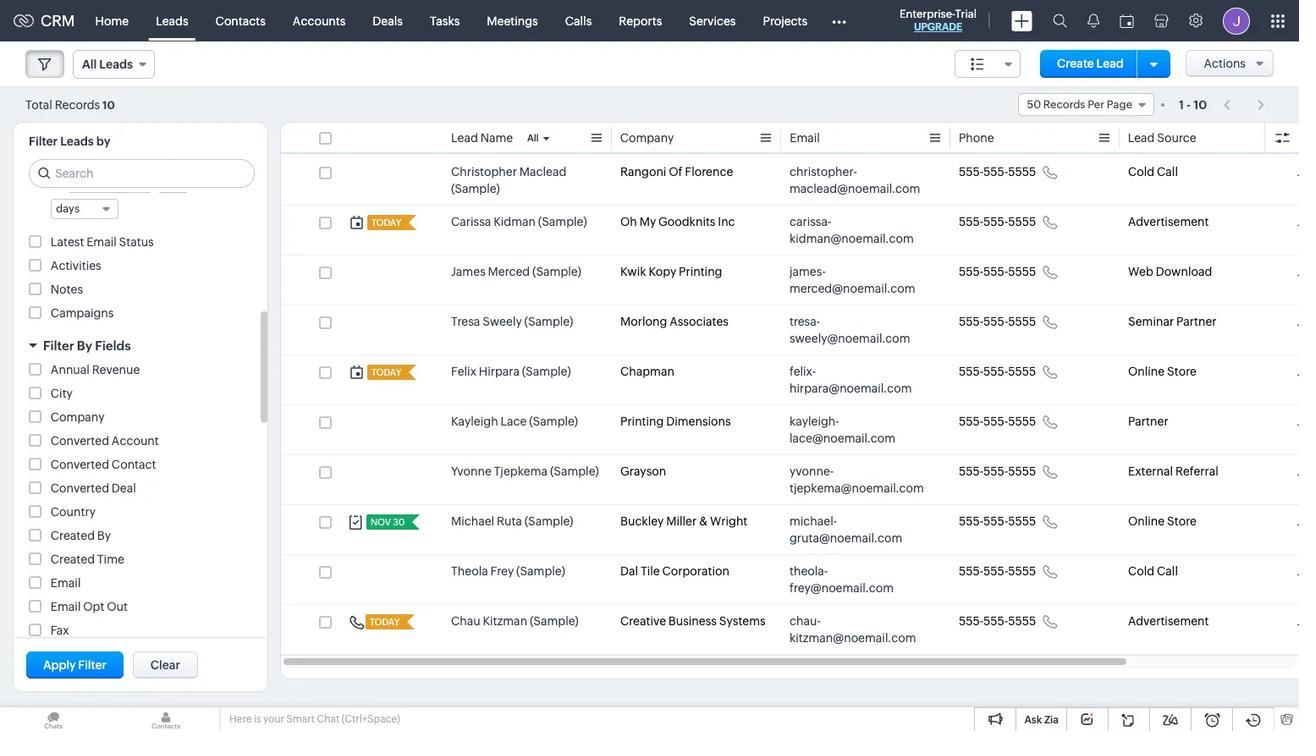 Task type: vqa. For each thing, say whether or not it's contained in the screenshot.
Calls LINK
yes



Task type: describe. For each thing, give the bounding box(es) containing it.
5555 for tresa- sweely@noemail.com
[[1009, 315, 1037, 329]]

lead for lead name
[[451, 131, 478, 145]]

leads link
[[142, 0, 202, 41]]

lead for lead source
[[1129, 131, 1156, 145]]

all for all
[[528, 133, 539, 143]]

0 vertical spatial leads
[[156, 14, 189, 28]]

james- merced@noemail.com link
[[790, 263, 926, 297]]

today link for carissa
[[368, 215, 403, 230]]

none field size
[[955, 50, 1021, 78]]

services link
[[676, 0, 750, 41]]

carissa kidman (sample)
[[451, 215, 587, 229]]

christopher-
[[790, 165, 858, 179]]

is
[[254, 714, 261, 726]]

carissa-
[[790, 215, 832, 229]]

1 vertical spatial printing
[[621, 415, 664, 428]]

(sample) for james merced (sample)
[[533, 265, 582, 279]]

tjepkema@noemail.com
[[790, 482, 925, 495]]

maclead
[[520, 165, 567, 179]]

50 records per page
[[1028, 98, 1133, 111]]

country
[[51, 506, 96, 519]]

chats image
[[0, 708, 107, 732]]

theola-
[[790, 565, 828, 578]]

of
[[669, 165, 683, 179]]

leads for filter leads by
[[60, 135, 94, 148]]

leads for all leads
[[99, 58, 133, 71]]

(sample) for theola frey (sample)
[[517, 565, 566, 578]]

created for created by
[[51, 529, 95, 543]]

kopy
[[649, 265, 677, 279]]

advertisement for carissa- kidman@noemail.com
[[1129, 215, 1210, 229]]

name
[[481, 131, 513, 145]]

theola
[[451, 565, 488, 578]]

row group containing christopher maclead (sample)
[[281, 156, 1300, 655]]

Search text field
[[30, 160, 254, 187]]

grayson
[[621, 465, 667, 478]]

theola- frey@noemail.com
[[790, 565, 894, 595]]

5555 for christopher- maclead@noemail.com
[[1009, 165, 1037, 179]]

records for total
[[55, 98, 100, 111]]

filter by fields button
[[14, 331, 268, 361]]

online store for michael- gruta@noemail.com
[[1129, 515, 1197, 528]]

page
[[1107, 98, 1133, 111]]

call for theola- frey@noemail.com
[[1158, 565, 1179, 578]]

lead name
[[451, 131, 513, 145]]

contacts image
[[113, 708, 219, 732]]

555-555-5555 for yvonne- tjepkema@noemail.com
[[959, 465, 1037, 478]]

yvonne-
[[790, 465, 834, 478]]

apply filter
[[43, 659, 107, 672]]

today link for felix
[[368, 365, 403, 380]]

dimensions
[[667, 415, 731, 428]]

meetings
[[487, 14, 538, 28]]

chau kitzman (sample) link
[[451, 613, 579, 630]]

christopher- maclead@noemail.com
[[790, 165, 921, 196]]

555-555-5555 for theola- frey@noemail.com
[[959, 565, 1037, 578]]

all for all leads
[[82, 58, 97, 71]]

calls link
[[552, 0, 606, 41]]

external referral
[[1129, 465, 1219, 478]]

1 horizontal spatial partner
[[1177, 315, 1217, 329]]

buckley
[[621, 515, 664, 528]]

fax
[[51, 624, 69, 638]]

create lead
[[1058, 57, 1124, 70]]

signals image
[[1088, 14, 1100, 28]]

555-555-5555 for james- merced@noemail.com
[[959, 265, 1037, 279]]

frey@noemail.com
[[790, 582, 894, 595]]

felix hirpara (sample) link
[[451, 363, 571, 380]]

deals link
[[359, 0, 417, 41]]

inc
[[718, 215, 736, 229]]

converted account
[[51, 434, 159, 448]]

download
[[1156, 265, 1213, 279]]

crm link
[[14, 12, 75, 30]]

today for carissa kidman (sample)
[[372, 218, 401, 228]]

zia
[[1045, 715, 1059, 727]]

filter for filter leads by
[[29, 135, 58, 148]]

(sample) for carissa kidman (sample)
[[538, 215, 587, 229]]

(sample) for felix hirpara (sample)
[[522, 365, 571, 379]]

felix
[[451, 365, 477, 379]]

5555 for james- merced@noemail.com
[[1009, 265, 1037, 279]]

kwik
[[621, 265, 647, 279]]

kayleigh
[[451, 415, 498, 428]]

email up christopher-
[[790, 131, 820, 145]]

hirpara
[[479, 365, 520, 379]]

create menu element
[[1002, 0, 1043, 41]]

crm
[[41, 12, 75, 30]]

nov 30
[[371, 517, 405, 528]]

converted for converted account
[[51, 434, 109, 448]]

5555 for theola- frey@noemail.com
[[1009, 565, 1037, 578]]

ask zia
[[1025, 715, 1059, 727]]

calendar image
[[1120, 14, 1135, 28]]

5555 for kayleigh- lace@noemail.com
[[1009, 415, 1037, 428]]

555-555-5555 for christopher- maclead@noemail.com
[[959, 165, 1037, 179]]

by for filter
[[77, 339, 92, 353]]

total
[[25, 98, 52, 111]]

cold for theola- frey@noemail.com
[[1129, 565, 1155, 578]]

tresa sweely (sample) link
[[451, 313, 574, 330]]

call for christopher- maclead@noemail.com
[[1158, 165, 1179, 179]]

wright
[[711, 515, 748, 528]]

store for felix- hirpara@noemail.com
[[1168, 365, 1197, 379]]

cold call for christopher- maclead@noemail.com
[[1129, 165, 1179, 179]]

latest email status
[[51, 235, 154, 249]]

50 Records Per Page field
[[1018, 93, 1155, 116]]

records for 50
[[1044, 98, 1086, 111]]

(sample) for kayleigh lace (sample)
[[529, 415, 578, 428]]

days field
[[51, 199, 119, 219]]

michael- gruta@noemail.com link
[[790, 513, 926, 547]]

time
[[97, 553, 124, 567]]

projects link
[[750, 0, 821, 41]]

555-555-5555 for chau- kitzman@noemail.com
[[959, 615, 1037, 628]]

created time
[[51, 553, 124, 567]]

merced
[[488, 265, 530, 279]]

james merced (sample) link
[[451, 263, 582, 280]]

(sample) for chau kitzman (sample)
[[530, 615, 579, 628]]

theola frey (sample) link
[[451, 563, 566, 580]]

carissa- kidman@noemail.com
[[790, 215, 914, 246]]

555-555-5555 for michael- gruta@noemail.com
[[959, 515, 1037, 528]]

(sample) for yvonne tjepkema (sample)
[[550, 465, 599, 478]]

deals
[[373, 14, 403, 28]]

555-555-5555 for kayleigh- lace@noemail.com
[[959, 415, 1037, 428]]

sweely@noemail.com
[[790, 332, 911, 345]]

tresa sweely (sample)
[[451, 315, 574, 329]]

yvonne- tjepkema@noemail.com link
[[790, 463, 926, 497]]

0 vertical spatial company
[[621, 131, 675, 145]]

profile image
[[1224, 7, 1251, 34]]

chau kitzman (sample)
[[451, 615, 579, 628]]

store for michael- gruta@noemail.com
[[1168, 515, 1197, 528]]

555-555-5555 for carissa- kidman@noemail.com
[[959, 215, 1037, 229]]

create menu image
[[1012, 11, 1033, 31]]

kidman@noemail.com
[[790, 232, 914, 246]]

by for created
[[97, 529, 111, 543]]

campaigns
[[51, 307, 114, 320]]

cold call for theola- frey@noemail.com
[[1129, 565, 1179, 578]]

james
[[451, 265, 486, 279]]

opt
[[83, 600, 104, 614]]

555-555-5555 for tresa- sweely@noemail.com
[[959, 315, 1037, 329]]

dal
[[621, 565, 639, 578]]

profile element
[[1213, 0, 1261, 41]]

5555 for yvonne- tjepkema@noemail.com
[[1009, 465, 1037, 478]]

kayleigh- lace@noemail.com link
[[790, 413, 926, 447]]

10 for total records 10
[[103, 99, 115, 111]]

city
[[51, 387, 73, 401]]

tjepkema
[[494, 465, 548, 478]]

signals element
[[1078, 0, 1110, 41]]

today link for chau
[[366, 615, 401, 630]]

5555 for felix- hirpara@noemail.com
[[1009, 365, 1037, 379]]

0 horizontal spatial partner
[[1129, 415, 1169, 428]]

oh
[[621, 215, 637, 229]]

1 vertical spatial company
[[51, 411, 105, 424]]

web download
[[1129, 265, 1213, 279]]

florence
[[685, 165, 734, 179]]

latest
[[51, 235, 84, 249]]

felix hirpara (sample)
[[451, 365, 571, 379]]

nov 30 link
[[367, 515, 407, 530]]



Task type: locate. For each thing, give the bounding box(es) containing it.
9 5555 from the top
[[1009, 565, 1037, 578]]

1 vertical spatial cold call
[[1129, 565, 1179, 578]]

30
[[393, 517, 405, 528]]

filter right apply
[[78, 659, 107, 672]]

1 vertical spatial today link
[[368, 365, 403, 380]]

tile
[[641, 565, 660, 578]]

search image
[[1053, 14, 1068, 28]]

tresa-
[[790, 315, 821, 329]]

online store for felix- hirpara@noemail.com
[[1129, 365, 1197, 379]]

4 555-555-5555 from the top
[[959, 315, 1037, 329]]

chat
[[317, 714, 340, 726]]

cold
[[1129, 165, 1155, 179], [1129, 565, 1155, 578]]

here is your smart chat (ctrl+space)
[[229, 714, 400, 726]]

10 up by
[[103, 99, 115, 111]]

converted up converted deal
[[51, 458, 109, 472]]

2 5555 from the top
[[1009, 215, 1037, 229]]

printing up grayson
[[621, 415, 664, 428]]

company up the rangoni
[[621, 131, 675, 145]]

0 vertical spatial call
[[1158, 165, 1179, 179]]

row group
[[281, 156, 1300, 655]]

james merced (sample)
[[451, 265, 582, 279]]

chau
[[451, 615, 481, 628]]

1 vertical spatial created
[[51, 553, 95, 567]]

1 vertical spatial online
[[1129, 515, 1165, 528]]

home
[[95, 14, 129, 28]]

deal
[[112, 482, 136, 495]]

1 horizontal spatial 10
[[1194, 98, 1208, 111]]

all up the total records 10
[[82, 58, 97, 71]]

goodknits
[[659, 215, 716, 229]]

1 store from the top
[[1168, 365, 1197, 379]]

2 vertical spatial today
[[370, 617, 400, 627]]

tresa
[[451, 315, 480, 329]]

converted for converted contact
[[51, 458, 109, 472]]

7 5555 from the top
[[1009, 465, 1037, 478]]

online for felix- hirpara@noemail.com
[[1129, 365, 1165, 379]]

by inside dropdown button
[[77, 339, 92, 353]]

converted contact
[[51, 458, 156, 472]]

tresa- sweely@noemail.com link
[[790, 313, 926, 347]]

Other Modules field
[[821, 7, 858, 34]]

2 vertical spatial today link
[[366, 615, 401, 630]]

5 555-555-5555 from the top
[[959, 365, 1037, 379]]

1 horizontal spatial all
[[528, 133, 539, 143]]

1 horizontal spatial lead
[[1097, 57, 1124, 70]]

0 vertical spatial store
[[1168, 365, 1197, 379]]

felix- hirpara@noemail.com
[[790, 365, 912, 395]]

online for michael- gruta@noemail.com
[[1129, 515, 1165, 528]]

1 online from the top
[[1129, 365, 1165, 379]]

nov
[[371, 517, 391, 528]]

10 right -
[[1194, 98, 1208, 111]]

1 vertical spatial store
[[1168, 515, 1197, 528]]

calls
[[565, 14, 592, 28]]

5555 for carissa- kidman@noemail.com
[[1009, 215, 1037, 229]]

0 vertical spatial cold
[[1129, 165, 1155, 179]]

days
[[56, 202, 80, 215]]

2 vertical spatial leads
[[60, 135, 94, 148]]

morlong
[[621, 315, 668, 329]]

0 horizontal spatial 10
[[103, 99, 115, 111]]

lead inside button
[[1097, 57, 1124, 70]]

actions
[[1204, 57, 1246, 70]]

0 horizontal spatial by
[[77, 339, 92, 353]]

enterprise-trial upgrade
[[900, 8, 977, 33]]

today for chau kitzman (sample)
[[370, 617, 400, 627]]

0 vertical spatial today
[[372, 218, 401, 228]]

0 vertical spatial today link
[[368, 215, 403, 230]]

0 vertical spatial by
[[77, 339, 92, 353]]

reports link
[[606, 0, 676, 41]]

kayleigh lace (sample)
[[451, 415, 578, 428]]

created for created time
[[51, 553, 95, 567]]

status
[[119, 235, 154, 249]]

store down seminar partner
[[1168, 365, 1197, 379]]

chau- kitzman@noemail.com
[[790, 615, 917, 645]]

michael ruta (sample) link
[[451, 513, 574, 530]]

filter for filter by fields
[[43, 339, 74, 353]]

external
[[1129, 465, 1174, 478]]

out
[[107, 600, 128, 614]]

filter down total
[[29, 135, 58, 148]]

frey
[[491, 565, 514, 578]]

associates
[[670, 315, 729, 329]]

2 555-555-5555 from the top
[[959, 215, 1037, 229]]

(sample) right kidman
[[538, 215, 587, 229]]

(sample) right hirpara
[[522, 365, 571, 379]]

1 horizontal spatial company
[[621, 131, 675, 145]]

converted up country
[[51, 482, 109, 495]]

2 horizontal spatial leads
[[156, 14, 189, 28]]

oh my goodknits inc
[[621, 215, 736, 229]]

seminar partner
[[1129, 315, 1217, 329]]

All Leads field
[[73, 50, 155, 79]]

annual revenue
[[51, 363, 140, 377]]

store down external referral
[[1168, 515, 1197, 528]]

filter by fields
[[43, 339, 131, 353]]

by up annual revenue on the left of page
[[77, 339, 92, 353]]

printing dimensions
[[621, 415, 731, 428]]

(sample) inside "link"
[[538, 215, 587, 229]]

2 call from the top
[[1158, 565, 1179, 578]]

1 converted from the top
[[51, 434, 109, 448]]

corporation
[[663, 565, 730, 578]]

yvonne- tjepkema@noemail.com
[[790, 465, 925, 495]]

by up time
[[97, 529, 111, 543]]

0 vertical spatial converted
[[51, 434, 109, 448]]

2 online from the top
[[1129, 515, 1165, 528]]

(sample) for michael ruta (sample)
[[525, 515, 574, 528]]

1 cold call from the top
[[1129, 165, 1179, 179]]

3 5555 from the top
[[1009, 265, 1037, 279]]

0 vertical spatial filter
[[29, 135, 58, 148]]

1 vertical spatial converted
[[51, 458, 109, 472]]

0 horizontal spatial printing
[[621, 415, 664, 428]]

carissa kidman (sample) link
[[451, 213, 587, 230]]

None field
[[955, 50, 1021, 78], [68, 173, 152, 193], [68, 173, 152, 193]]

source
[[1158, 131, 1197, 145]]

1 vertical spatial today
[[372, 368, 401, 378]]

online store down seminar partner
[[1129, 365, 1197, 379]]

printing right kopy
[[679, 265, 723, 279]]

online down seminar on the top of the page
[[1129, 365, 1165, 379]]

0 horizontal spatial records
[[55, 98, 100, 111]]

christopher maclead (sample) link
[[451, 163, 604, 197]]

0 vertical spatial all
[[82, 58, 97, 71]]

filter up annual
[[43, 339, 74, 353]]

leads right home link
[[156, 14, 189, 28]]

leads down home link
[[99, 58, 133, 71]]

1 horizontal spatial by
[[97, 529, 111, 543]]

kidman
[[494, 215, 536, 229]]

records up filter leads by
[[55, 98, 100, 111]]

1 vertical spatial cold
[[1129, 565, 1155, 578]]

search element
[[1043, 0, 1078, 41]]

2 store from the top
[[1168, 515, 1197, 528]]

lead left 'source'
[[1129, 131, 1156, 145]]

systems
[[720, 615, 766, 628]]

merced@noemail.com
[[790, 282, 916, 296]]

lead left name
[[451, 131, 478, 145]]

1 advertisement from the top
[[1129, 215, 1210, 229]]

1 555-555-5555 from the top
[[959, 165, 1037, 179]]

0 horizontal spatial leads
[[60, 135, 94, 148]]

(sample) right tjepkema
[[550, 465, 599, 478]]

10 inside the total records 10
[[103, 99, 115, 111]]

0 vertical spatial online store
[[1129, 365, 1197, 379]]

lead right create
[[1097, 57, 1124, 70]]

1 vertical spatial leads
[[99, 58, 133, 71]]

gruta@noemail.com
[[790, 532, 903, 545]]

1
[[1180, 98, 1185, 111]]

services
[[690, 14, 736, 28]]

0 vertical spatial advertisement
[[1129, 215, 1210, 229]]

contact
[[112, 458, 156, 472]]

(sample) down the christopher
[[451, 182, 500, 196]]

2 converted from the top
[[51, 458, 109, 472]]

9 555-555-5555 from the top
[[959, 565, 1037, 578]]

tasks
[[430, 14, 460, 28]]

hirpara@noemail.com
[[790, 382, 912, 395]]

ruta
[[497, 515, 522, 528]]

(sample) right the sweely
[[525, 315, 574, 329]]

chau-
[[790, 615, 821, 628]]

1 vertical spatial advertisement
[[1129, 615, 1210, 628]]

chau- kitzman@noemail.com link
[[790, 613, 926, 647]]

leads left by
[[60, 135, 94, 148]]

created down country
[[51, 529, 95, 543]]

0 vertical spatial printing
[[679, 265, 723, 279]]

carissa- kidman@noemail.com link
[[790, 213, 926, 247]]

0 vertical spatial cold call
[[1129, 165, 1179, 179]]

555-555-5555 for felix- hirpara@noemail.com
[[959, 365, 1037, 379]]

8 555-555-5555 from the top
[[959, 515, 1037, 528]]

records
[[55, 98, 100, 111], [1044, 98, 1086, 111]]

0 horizontal spatial company
[[51, 411, 105, 424]]

my
[[640, 215, 656, 229]]

7 555-555-5555 from the top
[[959, 465, 1037, 478]]

(sample) inside the christopher maclead (sample)
[[451, 182, 500, 196]]

size image
[[971, 57, 985, 72]]

kayleigh lace (sample) link
[[451, 413, 578, 430]]

online store down external referral
[[1129, 515, 1197, 528]]

lead
[[1097, 57, 1124, 70], [451, 131, 478, 145], [1129, 131, 1156, 145]]

converted up converted contact
[[51, 434, 109, 448]]

rangoni of florence
[[621, 165, 734, 179]]

all inside all leads field
[[82, 58, 97, 71]]

2 advertisement from the top
[[1129, 615, 1210, 628]]

6 5555 from the top
[[1009, 415, 1037, 428]]

upgrade
[[914, 21, 963, 33]]

0 horizontal spatial all
[[82, 58, 97, 71]]

all up maclead
[[528, 133, 539, 143]]

1 vertical spatial partner
[[1129, 415, 1169, 428]]

(sample) right kitzman
[[530, 615, 579, 628]]

partner up external
[[1129, 415, 1169, 428]]

10 for 1 - 10
[[1194, 98, 1208, 111]]

3 converted from the top
[[51, 482, 109, 495]]

partner right seminar on the top of the page
[[1177, 315, 1217, 329]]

filter inside dropdown button
[[43, 339, 74, 353]]

(sample) right ruta
[[525, 515, 574, 528]]

1 call from the top
[[1158, 165, 1179, 179]]

(sample) right the "lace"
[[529, 415, 578, 428]]

0 horizontal spatial lead
[[451, 131, 478, 145]]

filter inside button
[[78, 659, 107, 672]]

(sample) right the merced
[[533, 265, 582, 279]]

2 horizontal spatial lead
[[1129, 131, 1156, 145]]

1 online store from the top
[[1129, 365, 1197, 379]]

10 5555 from the top
[[1009, 615, 1037, 628]]

2 cold call from the top
[[1129, 565, 1179, 578]]

maclead@noemail.com
[[790, 182, 921, 196]]

smart
[[287, 714, 315, 726]]

leads inside field
[[99, 58, 133, 71]]

2 cold from the top
[[1129, 565, 1155, 578]]

5 5555 from the top
[[1009, 365, 1037, 379]]

1 vertical spatial online store
[[1129, 515, 1197, 528]]

2 vertical spatial converted
[[51, 482, 109, 495]]

(sample) right frey
[[517, 565, 566, 578]]

1 horizontal spatial printing
[[679, 265, 723, 279]]

4 5555 from the top
[[1009, 315, 1037, 329]]

10 555-555-5555 from the top
[[959, 615, 1037, 628]]

kayleigh- lace@noemail.com
[[790, 415, 896, 445]]

2 created from the top
[[51, 553, 95, 567]]

(sample) for christopher maclead (sample)
[[451, 182, 500, 196]]

advertisement for chau- kitzman@noemail.com
[[1129, 615, 1210, 628]]

1 horizontal spatial records
[[1044, 98, 1086, 111]]

1 created from the top
[[51, 529, 95, 543]]

records right the 50
[[1044, 98, 1086, 111]]

(sample) for tresa sweely (sample)
[[525, 315, 574, 329]]

converted
[[51, 434, 109, 448], [51, 458, 109, 472], [51, 482, 109, 495]]

here
[[229, 714, 252, 726]]

records inside 'field'
[[1044, 98, 1086, 111]]

email down created time
[[51, 577, 81, 590]]

1 vertical spatial filter
[[43, 339, 74, 353]]

company down city
[[51, 411, 105, 424]]

yvonne tjepkema (sample) link
[[451, 463, 599, 480]]

created down created by
[[51, 553, 95, 567]]

today link
[[368, 215, 403, 230], [368, 365, 403, 380], [366, 615, 401, 630]]

morlong associates
[[621, 315, 729, 329]]

email up fax
[[51, 600, 81, 614]]

1 horizontal spatial leads
[[99, 58, 133, 71]]

theola frey (sample)
[[451, 565, 566, 578]]

converted for converted deal
[[51, 482, 109, 495]]

navigation
[[1216, 92, 1274, 117]]

(sample)
[[451, 182, 500, 196], [538, 215, 587, 229], [533, 265, 582, 279], [525, 315, 574, 329], [522, 365, 571, 379], [529, 415, 578, 428], [550, 465, 599, 478], [525, 515, 574, 528], [517, 565, 566, 578], [530, 615, 579, 628]]

cold for christopher- maclead@noemail.com
[[1129, 165, 1155, 179]]

contacts
[[216, 14, 266, 28]]

lace
[[501, 415, 527, 428]]

2 online store from the top
[[1129, 515, 1197, 528]]

1 - 10
[[1180, 98, 1208, 111]]

call
[[1158, 165, 1179, 179], [1158, 565, 1179, 578]]

5555 for chau- kitzman@noemail.com
[[1009, 615, 1037, 628]]

email right latest on the left top of the page
[[87, 235, 117, 249]]

michael- gruta@noemail.com
[[790, 515, 903, 545]]

0 vertical spatial partner
[[1177, 315, 1217, 329]]

today for felix hirpara (sample)
[[372, 368, 401, 378]]

enterprise-
[[900, 8, 956, 20]]

2 vertical spatial filter
[[78, 659, 107, 672]]

1 5555 from the top
[[1009, 165, 1037, 179]]

3 555-555-5555 from the top
[[959, 265, 1037, 279]]

total records 10
[[25, 98, 115, 111]]

5555 for michael- gruta@noemail.com
[[1009, 515, 1037, 528]]

online down external
[[1129, 515, 1165, 528]]

1 vertical spatial all
[[528, 133, 539, 143]]

apply filter button
[[26, 652, 124, 679]]

6 555-555-5555 from the top
[[959, 415, 1037, 428]]

1 vertical spatial by
[[97, 529, 111, 543]]

1 vertical spatial call
[[1158, 565, 1179, 578]]

1 cold from the top
[[1129, 165, 1155, 179]]

0 vertical spatial online
[[1129, 365, 1165, 379]]

0 vertical spatial created
[[51, 529, 95, 543]]

8 5555 from the top
[[1009, 515, 1037, 528]]

lead source
[[1129, 131, 1197, 145]]



